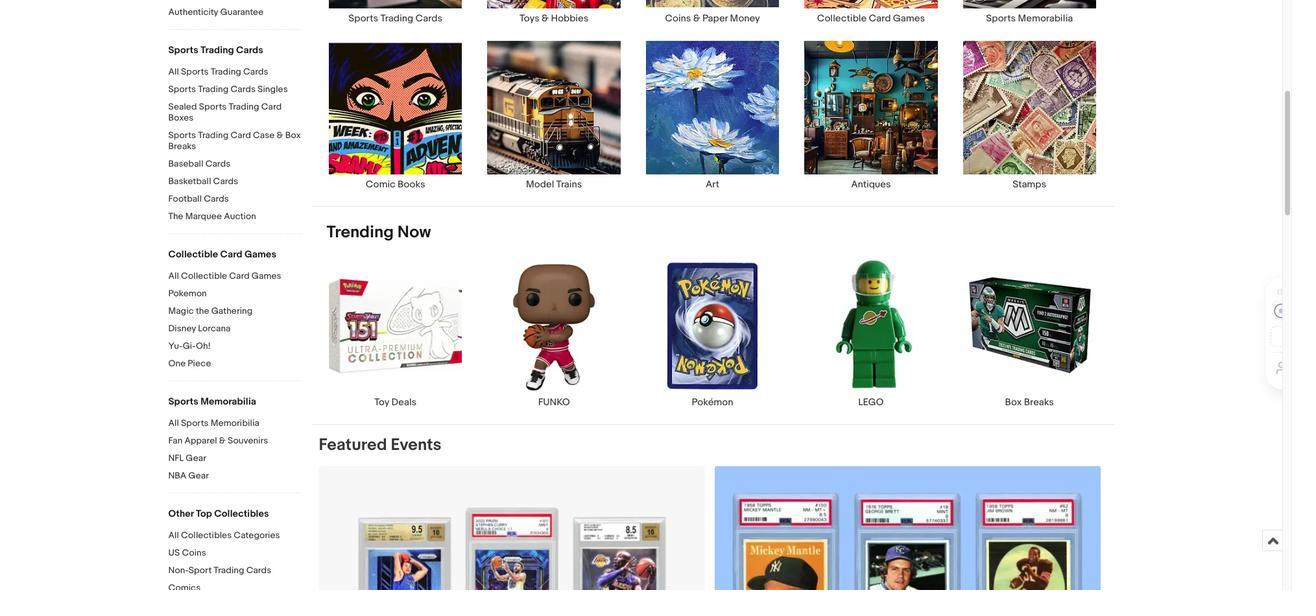 Task type: locate. For each thing, give the bounding box(es) containing it.
1 vertical spatial memorabilia
[[201, 396, 256, 408]]

sports trading cards singles link
[[168, 84, 301, 96]]

0 vertical spatial sports memorabilia
[[987, 13, 1074, 25]]

box inside all sports trading cards sports trading cards singles sealed sports trading card boxes sports trading card case & box breaks baseball cards basketball cards football cards the marquee auction
[[285, 130, 301, 141]]

collectibles inside all collectibles categories us coins non-sport trading cards
[[181, 530, 232, 541]]

& down all sports memoribilia link on the left of page
[[219, 435, 226, 446]]

marquee
[[185, 211, 222, 222]]

pokemon
[[168, 288, 207, 299]]

collectible
[[817, 13, 867, 25], [168, 249, 218, 261], [181, 271, 227, 282]]

lorcana
[[198, 323, 231, 334]]

magic
[[168, 306, 194, 317]]

1 vertical spatial sports trading cards
[[168, 44, 263, 56]]

comic books
[[366, 178, 425, 191]]

2 vertical spatial collectible
[[181, 271, 227, 282]]

trending now
[[327, 222, 431, 242]]

0 horizontal spatial breaks
[[168, 141, 196, 152]]

coins up sport
[[182, 548, 206, 559]]

toy deals
[[375, 396, 417, 409]]

0 vertical spatial coins
[[665, 13, 691, 25]]

sealed
[[168, 101, 197, 112]]

box
[[285, 130, 301, 141], [1006, 396, 1022, 409]]

fan apparel & souvenirs link
[[168, 435, 301, 448]]

trading
[[381, 13, 414, 25], [201, 44, 234, 56], [211, 66, 241, 77], [198, 84, 229, 95], [229, 101, 259, 112], [198, 130, 229, 141], [214, 565, 244, 576]]

3 all from the top
[[168, 418, 179, 429]]

& right case
[[277, 130, 283, 141]]

0 horizontal spatial collectible card games
[[168, 249, 277, 261]]

toy deals link
[[316, 259, 475, 409]]

collectible card games
[[817, 13, 925, 25], [168, 249, 277, 261]]

breaks
[[168, 141, 196, 152], [1025, 396, 1055, 409]]

events
[[391, 435, 442, 455]]

all inside all sports trading cards sports trading cards singles sealed sports trading card boxes sports trading card case & box breaks baseball cards basketball cards football cards the marquee auction
[[168, 66, 179, 77]]

sport
[[189, 565, 212, 576]]

apparel
[[185, 435, 217, 446]]

other top collectibles
[[168, 508, 269, 520]]

all for all collectibles categories us coins non-sport trading cards
[[168, 530, 179, 541]]

disney
[[168, 323, 196, 334]]

non-
[[168, 565, 189, 576]]

box breaks
[[1006, 396, 1055, 409]]

now
[[398, 222, 431, 242]]

all inside all collectible card games pokemon magic the gathering disney lorcana yu-gi-oh! one piece
[[168, 271, 179, 282]]

oh!
[[196, 341, 211, 352]]

0 horizontal spatial box
[[285, 130, 301, 141]]

nba
[[168, 470, 186, 482]]

sports trading cards
[[349, 13, 443, 25], [168, 44, 263, 56]]

all inside "all sports memoribilia fan apparel & souvenirs nfl gear nba gear"
[[168, 418, 179, 429]]

gear
[[186, 453, 206, 464], [188, 470, 209, 482]]

cards inside all collectibles categories us coins non-sport trading cards
[[246, 565, 271, 576]]

all collectible card games link
[[168, 271, 301, 283]]

0 vertical spatial memorabilia
[[1019, 13, 1074, 25]]

model
[[526, 178, 554, 191]]

1 horizontal spatial memorabilia
[[1019, 13, 1074, 25]]

0 horizontal spatial sports memorabilia
[[168, 396, 256, 408]]

us coins link
[[168, 548, 301, 560]]

4 all from the top
[[168, 530, 179, 541]]

card inside all collectible card games pokemon magic the gathering disney lorcana yu-gi-oh! one piece
[[229, 271, 250, 282]]

deals
[[392, 396, 417, 409]]

1 vertical spatial coins
[[182, 548, 206, 559]]

1 vertical spatial collectibles
[[181, 530, 232, 541]]

pokémon link
[[634, 259, 792, 409]]

sports
[[349, 13, 378, 25], [987, 13, 1016, 25], [168, 44, 198, 56], [181, 66, 209, 77], [168, 84, 196, 95], [199, 101, 227, 112], [168, 130, 196, 141], [168, 396, 198, 408], [181, 418, 209, 429]]

1 vertical spatial box
[[1006, 396, 1022, 409]]

1 horizontal spatial sports trading cards
[[349, 13, 443, 25]]

1 horizontal spatial collectible card games
[[817, 13, 925, 25]]

coins inside 'coins & paper money' link
[[665, 13, 691, 25]]

& inside "all sports memoribilia fan apparel & souvenirs nfl gear nba gear"
[[219, 435, 226, 446]]

2 all from the top
[[168, 271, 179, 282]]

nba gear link
[[168, 470, 301, 483]]

money
[[730, 13, 760, 25]]

all inside all collectibles categories us coins non-sport trading cards
[[168, 530, 179, 541]]

all up sealed
[[168, 66, 179, 77]]

box inside the box breaks link
[[1006, 396, 1022, 409]]

collectibles down top
[[181, 530, 232, 541]]

sports inside "all sports memoribilia fan apparel & souvenirs nfl gear nba gear"
[[181, 418, 209, 429]]

1 horizontal spatial box
[[1006, 396, 1022, 409]]

coins
[[665, 13, 691, 25], [182, 548, 206, 559]]

one
[[168, 358, 186, 369]]

sports memorabilia
[[987, 13, 1074, 25], [168, 396, 256, 408]]

0 horizontal spatial sports trading cards
[[168, 44, 263, 56]]

gear right nba
[[188, 470, 209, 482]]

all
[[168, 66, 179, 77], [168, 271, 179, 282], [168, 418, 179, 429], [168, 530, 179, 541]]

all up us at left
[[168, 530, 179, 541]]

& right toys at the left of page
[[542, 13, 549, 25]]

2 vertical spatial games
[[252, 271, 281, 282]]

1 horizontal spatial sports memorabilia
[[987, 13, 1074, 25]]

all collectible card games pokemon magic the gathering disney lorcana yu-gi-oh! one piece
[[168, 271, 281, 369]]

other
[[168, 508, 194, 520]]

comic
[[366, 178, 396, 191]]

coins left paper
[[665, 13, 691, 25]]

1 horizontal spatial coins
[[665, 13, 691, 25]]

0 vertical spatial breaks
[[168, 141, 196, 152]]

all for all collectible card games pokemon magic the gathering disney lorcana yu-gi-oh! one piece
[[168, 271, 179, 282]]

None text field
[[319, 466, 705, 591], [715, 466, 1101, 591], [319, 466, 705, 591], [715, 466, 1101, 591]]

sports inside sports trading cards 'link'
[[349, 13, 378, 25]]

1 horizontal spatial breaks
[[1025, 396, 1055, 409]]

collectibles up the all collectibles categories link
[[214, 508, 269, 520]]

auction
[[224, 211, 256, 222]]

1 vertical spatial collectible
[[168, 249, 218, 261]]

coins inside all collectibles categories us coins non-sport trading cards
[[182, 548, 206, 559]]

stamps
[[1013, 178, 1047, 191]]

card
[[869, 13, 891, 25], [261, 101, 282, 112], [231, 130, 251, 141], [220, 249, 243, 261], [229, 271, 250, 282]]

one piece link
[[168, 358, 301, 371]]

magic the gathering link
[[168, 306, 301, 318]]

0 vertical spatial box
[[285, 130, 301, 141]]

sports trading cards inside 'link'
[[349, 13, 443, 25]]

memorabilia
[[1019, 13, 1074, 25], [201, 396, 256, 408]]

1 vertical spatial games
[[245, 249, 277, 261]]

all for all sports memoribilia fan apparel & souvenirs nfl gear nba gear
[[168, 418, 179, 429]]

1 all from the top
[[168, 66, 179, 77]]

trending
[[327, 222, 394, 242]]

basketball cards link
[[168, 176, 301, 188]]

piece
[[188, 358, 211, 369]]

nfl gear link
[[168, 453, 301, 465]]

all up fan
[[168, 418, 179, 429]]

gathering
[[211, 306, 253, 317]]

baseball cards link
[[168, 158, 301, 171]]

paper
[[703, 13, 728, 25]]

1 vertical spatial breaks
[[1025, 396, 1055, 409]]

the
[[196, 306, 209, 317]]

0 vertical spatial sports trading cards
[[349, 13, 443, 25]]

collectible inside all collectible card games pokemon magic the gathering disney lorcana yu-gi-oh! one piece
[[181, 271, 227, 282]]

0 vertical spatial collectible card games
[[817, 13, 925, 25]]

all up pokemon
[[168, 271, 179, 282]]

collectibles
[[214, 508, 269, 520], [181, 530, 232, 541]]

basketball
[[168, 176, 211, 187]]

0 horizontal spatial coins
[[182, 548, 206, 559]]

0 horizontal spatial memorabilia
[[201, 396, 256, 408]]

us
[[168, 548, 180, 559]]

gear down apparel
[[186, 453, 206, 464]]

lego link
[[792, 259, 951, 409]]

games inside all collectible card games pokemon magic the gathering disney lorcana yu-gi-oh! one piece
[[252, 271, 281, 282]]

featured
[[319, 435, 387, 455]]

memorabilia inside the sports memorabilia link
[[1019, 13, 1074, 25]]

cards inside 'link'
[[416, 13, 443, 25]]

non-sport trading cards link
[[168, 565, 301, 578]]

nfl
[[168, 453, 184, 464]]



Task type: describe. For each thing, give the bounding box(es) containing it.
trains
[[557, 178, 582, 191]]

all for all sports trading cards sports trading cards singles sealed sports trading card boxes sports trading card case & box breaks baseball cards basketball cards football cards the marquee auction
[[168, 66, 179, 77]]

toys & hobbies
[[520, 13, 589, 25]]

pokemon link
[[168, 288, 301, 300]]

0 vertical spatial collectibles
[[214, 508, 269, 520]]

guarantee
[[220, 6, 264, 18]]

fan
[[168, 435, 183, 446]]

disney lorcana link
[[168, 323, 301, 336]]

authenticity guarantee link
[[168, 6, 301, 19]]

stamps link
[[951, 40, 1109, 191]]

collectible card games link
[[792, 0, 951, 25]]

all sports trading cards sports trading cards singles sealed sports trading card boxes sports trading card case & box breaks baseball cards basketball cards football cards the marquee auction
[[168, 66, 301, 222]]

funko
[[538, 396, 570, 409]]

authenticity guarantee
[[168, 6, 264, 18]]

baseball
[[168, 158, 203, 169]]

toy
[[375, 396, 389, 409]]

& inside all sports trading cards sports trading cards singles sealed sports trading card boxes sports trading card case & box breaks baseball cards basketball cards football cards the marquee auction
[[277, 130, 283, 141]]

souvenirs
[[228, 435, 268, 446]]

breaks inside all sports trading cards sports trading cards singles sealed sports trading card boxes sports trading card case & box breaks baseball cards basketball cards football cards the marquee auction
[[168, 141, 196, 152]]

funko link
[[475, 259, 634, 409]]

all sports memoribilia fan apparel & souvenirs nfl gear nba gear
[[168, 418, 268, 482]]

1 vertical spatial gear
[[188, 470, 209, 482]]

antiques link
[[792, 40, 951, 191]]

all sports trading cards link
[[168, 66, 301, 79]]

art link
[[634, 40, 792, 191]]

comic books link
[[316, 40, 475, 191]]

lego
[[859, 396, 884, 409]]

model trains
[[526, 178, 582, 191]]

trading inside 'link'
[[381, 13, 414, 25]]

all collectibles categories us coins non-sport trading cards
[[168, 530, 280, 576]]

case
[[253, 130, 275, 141]]

trading inside all collectibles categories us coins non-sport trading cards
[[214, 565, 244, 576]]

1 vertical spatial sports memorabilia
[[168, 396, 256, 408]]

football
[[168, 193, 202, 204]]

0 vertical spatial collectible
[[817, 13, 867, 25]]

coins & paper money link
[[634, 0, 792, 25]]

hobbies
[[551, 13, 589, 25]]

model trains link
[[475, 40, 634, 191]]

sealed sports trading card boxes link
[[168, 101, 301, 125]]

gi-
[[183, 341, 196, 352]]

sports memorabilia link
[[951, 0, 1109, 25]]

box breaks link
[[951, 259, 1109, 409]]

boxes
[[168, 112, 194, 123]]

the
[[168, 211, 183, 222]]

top
[[196, 508, 212, 520]]

sports trading cards link
[[316, 0, 475, 25]]

the marquee auction link
[[168, 211, 301, 223]]

art
[[706, 178, 720, 191]]

toys
[[520, 13, 540, 25]]

antiques
[[852, 178, 891, 191]]

yu-
[[168, 341, 183, 352]]

toys & hobbies link
[[475, 0, 634, 25]]

categories
[[234, 530, 280, 541]]

all sports memoribilia link
[[168, 418, 301, 430]]

coins & paper money
[[665, 13, 760, 25]]

1 vertical spatial collectible card games
[[168, 249, 277, 261]]

books
[[398, 178, 425, 191]]

singles
[[258, 84, 288, 95]]

0 vertical spatial games
[[893, 13, 925, 25]]

sports trading card case & box breaks link
[[168, 130, 301, 153]]

pokémon
[[692, 396, 734, 409]]

featured events
[[319, 435, 442, 455]]

authenticity
[[168, 6, 218, 18]]

football cards link
[[168, 193, 301, 206]]

& left paper
[[694, 13, 701, 25]]

0 vertical spatial gear
[[186, 453, 206, 464]]

yu-gi-oh! link
[[168, 341, 301, 353]]

memoribilia
[[211, 418, 260, 429]]

all collectibles categories link
[[168, 530, 301, 543]]



Task type: vqa. For each thing, say whether or not it's contained in the screenshot.
leftmost the .
no



